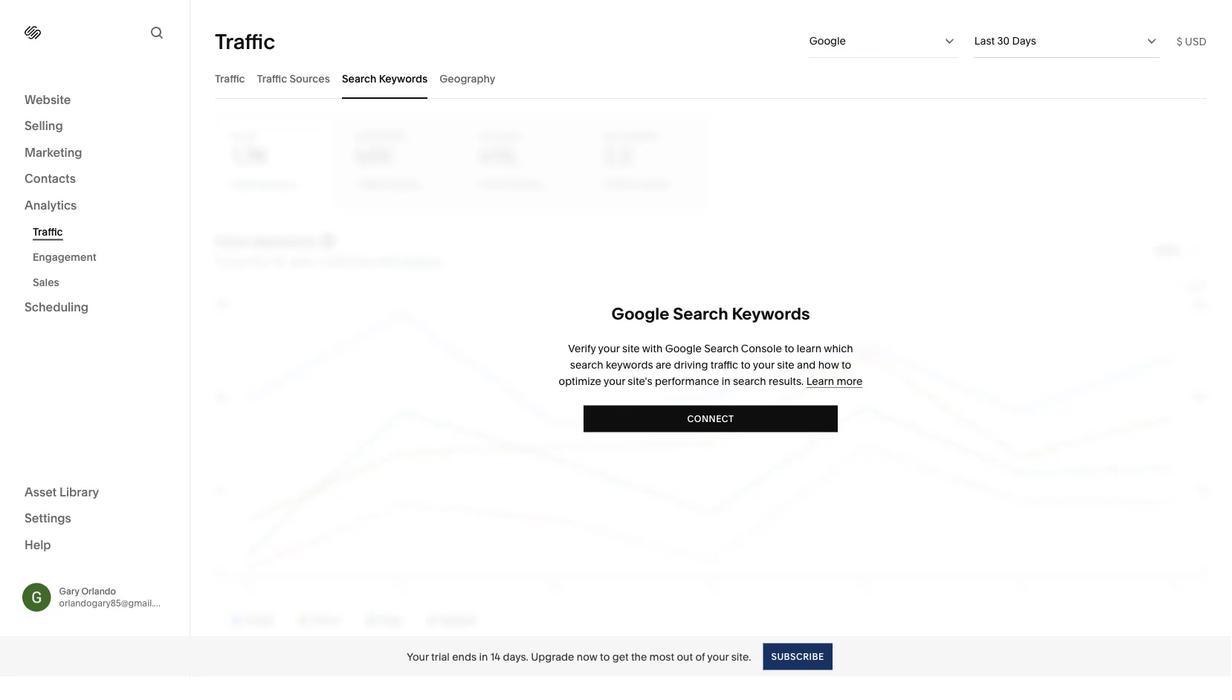 Task type: vqa. For each thing, say whether or not it's contained in the screenshot.
Engagement link
yes



Task type: describe. For each thing, give the bounding box(es) containing it.
sources
[[290, 72, 330, 85]]

settings link
[[25, 511, 165, 528]]

connect button
[[584, 406, 838, 432]]

website link
[[25, 91, 165, 109]]

site's
[[628, 375, 653, 387]]

google inside verify your site with google search console to learn which search keywords are driving traffic to your site and how to optimize your site's performance in search results.
[[665, 342, 702, 355]]

traffic link
[[33, 219, 173, 244]]

learn more
[[807, 375, 863, 387]]

tab list containing traffic
[[215, 58, 1207, 99]]

are
[[656, 358, 672, 371]]

to right traffic
[[741, 358, 751, 371]]

$
[[1177, 35, 1183, 48]]

usd
[[1185, 35, 1207, 48]]

geography button
[[440, 58, 496, 99]]

site.
[[732, 651, 752, 663]]

1 vertical spatial search
[[733, 375, 767, 387]]

engagement link
[[33, 244, 173, 270]]

google for google
[[810, 35, 846, 47]]

website
[[25, 92, 71, 107]]

how
[[819, 358, 839, 371]]

traffic up traffic button
[[215, 29, 275, 54]]

learn
[[807, 375, 834, 387]]

search inside verify your site with google search console to learn which search keywords are driving traffic to your site and how to optimize your site's performance in search results.
[[704, 342, 739, 355]]

optimize
[[559, 375, 602, 387]]

get
[[613, 651, 629, 663]]

to left get
[[600, 651, 610, 663]]

help
[[25, 538, 51, 552]]

and
[[797, 358, 816, 371]]

console
[[741, 342, 782, 355]]

engagement
[[33, 251, 96, 263]]

subscribe button
[[763, 644, 833, 670]]

most
[[650, 651, 675, 663]]

search inside button
[[342, 72, 377, 85]]

0 horizontal spatial site
[[622, 342, 640, 355]]

learn
[[797, 342, 822, 355]]

last 30 days
[[975, 35, 1037, 47]]

traffic
[[711, 358, 739, 371]]

results.
[[769, 375, 804, 387]]

search keywords button
[[342, 58, 428, 99]]

verify your site with google search console to learn which search keywords are driving traffic to your site and how to optimize your site's performance in search results.
[[559, 342, 854, 387]]

of
[[696, 651, 705, 663]]

help link
[[25, 537, 51, 553]]

more
[[837, 375, 863, 387]]

orlandogary85@gmail.com
[[59, 598, 173, 609]]

keywords
[[606, 358, 653, 371]]

gary
[[59, 586, 79, 597]]

traffic sources button
[[257, 58, 330, 99]]

learn more link
[[807, 375, 863, 388]]

performance
[[655, 375, 719, 387]]

upgrade
[[531, 651, 574, 663]]

sales link
[[33, 270, 173, 295]]

selling link
[[25, 118, 165, 135]]

library
[[59, 485, 99, 499]]

keywords inside button
[[379, 72, 428, 85]]

gary orlando orlandogary85@gmail.com
[[59, 586, 173, 609]]

14
[[491, 651, 501, 663]]

marketing
[[25, 145, 82, 160]]

1 vertical spatial search
[[673, 303, 729, 324]]

traffic button
[[215, 58, 245, 99]]

to left learn
[[785, 342, 795, 355]]

google for google search keywords
[[612, 303, 670, 324]]

scheduling
[[25, 300, 89, 315]]

asset library link
[[25, 484, 165, 502]]



Task type: locate. For each thing, give the bounding box(es) containing it.
marketing link
[[25, 144, 165, 162]]

Google field
[[810, 25, 958, 57]]

in inside verify your site with google search console to learn which search keywords are driving traffic to your site and how to optimize your site's performance in search results.
[[722, 375, 731, 387]]

geography
[[440, 72, 496, 85]]

now
[[577, 651, 598, 663]]

0 vertical spatial search
[[570, 358, 604, 371]]

your trial ends in 14 days. upgrade now to get the most out of your site.
[[407, 651, 752, 663]]

search up traffic
[[704, 342, 739, 355]]

search
[[342, 72, 377, 85], [673, 303, 729, 324], [704, 342, 739, 355]]

keywords left the "geography" button
[[379, 72, 428, 85]]

contacts
[[25, 171, 76, 186]]

to up more
[[842, 358, 852, 371]]

in left 14
[[479, 651, 488, 663]]

traffic inside traffic 'link'
[[33, 225, 63, 238]]

sales
[[33, 276, 59, 289]]

search
[[570, 358, 604, 371], [733, 375, 767, 387]]

keywords up console
[[732, 303, 810, 324]]

1 vertical spatial in
[[479, 651, 488, 663]]

orlando
[[81, 586, 116, 597]]

with
[[642, 342, 663, 355]]

1 horizontal spatial site
[[777, 358, 795, 371]]

0 vertical spatial site
[[622, 342, 640, 355]]

in
[[722, 375, 731, 387], [479, 651, 488, 663]]

2 vertical spatial google
[[665, 342, 702, 355]]

which
[[824, 342, 854, 355]]

google
[[810, 35, 846, 47], [612, 303, 670, 324], [665, 342, 702, 355]]

site up results.
[[777, 358, 795, 371]]

0 horizontal spatial in
[[479, 651, 488, 663]]

google search keywords
[[612, 303, 810, 324]]

trial
[[431, 651, 450, 663]]

1 horizontal spatial keywords
[[732, 303, 810, 324]]

your
[[407, 651, 429, 663]]

your down keywords at the bottom
[[604, 375, 625, 387]]

analytics link
[[25, 197, 165, 215]]

days.
[[503, 651, 529, 663]]

to
[[785, 342, 795, 355], [741, 358, 751, 371], [842, 358, 852, 371], [600, 651, 610, 663]]

search keywords
[[342, 72, 428, 85]]

contacts link
[[25, 171, 165, 188]]

site
[[622, 342, 640, 355], [777, 358, 795, 371]]

search up verify your site with google search console to learn which search keywords are driving traffic to your site and how to optimize your site's performance in search results.
[[673, 303, 729, 324]]

scheduling link
[[25, 299, 165, 317]]

ends
[[452, 651, 477, 663]]

last 30 days button
[[975, 25, 1161, 57]]

search down verify
[[570, 358, 604, 371]]

30
[[998, 35, 1010, 47]]

driving
[[674, 358, 708, 371]]

1 vertical spatial google
[[612, 303, 670, 324]]

site up keywords at the bottom
[[622, 342, 640, 355]]

$ usd
[[1177, 35, 1207, 48]]

traffic
[[215, 29, 275, 54], [215, 72, 245, 85], [257, 72, 287, 85], [33, 225, 63, 238]]

days
[[1012, 35, 1037, 47]]

1 horizontal spatial search
[[733, 375, 767, 387]]

traffic down analytics
[[33, 225, 63, 238]]

0 vertical spatial in
[[722, 375, 731, 387]]

your down console
[[753, 358, 775, 371]]

out
[[677, 651, 693, 663]]

asset library
[[25, 485, 99, 499]]

subscribe
[[772, 651, 825, 662]]

your
[[598, 342, 620, 355], [753, 358, 775, 371], [604, 375, 625, 387], [708, 651, 729, 663]]

traffic sources
[[257, 72, 330, 85]]

keywords
[[379, 72, 428, 85], [732, 303, 810, 324]]

0 vertical spatial search
[[342, 72, 377, 85]]

search down traffic
[[733, 375, 767, 387]]

settings
[[25, 511, 71, 526]]

0 vertical spatial keywords
[[379, 72, 428, 85]]

1 vertical spatial keywords
[[732, 303, 810, 324]]

tab list
[[215, 58, 1207, 99]]

last
[[975, 35, 995, 47]]

asset
[[25, 485, 57, 499]]

in down traffic
[[722, 375, 731, 387]]

search right sources
[[342, 72, 377, 85]]

your up keywords at the bottom
[[598, 342, 620, 355]]

connect
[[688, 413, 734, 424]]

the
[[631, 651, 647, 663]]

traffic left traffic sources "button"
[[215, 72, 245, 85]]

your right of
[[708, 651, 729, 663]]

analytics
[[25, 198, 77, 212]]

traffic inside traffic sources "button"
[[257, 72, 287, 85]]

1 horizontal spatial in
[[722, 375, 731, 387]]

selling
[[25, 119, 63, 133]]

0 horizontal spatial search
[[570, 358, 604, 371]]

0 vertical spatial google
[[810, 35, 846, 47]]

2 vertical spatial search
[[704, 342, 739, 355]]

google inside field
[[810, 35, 846, 47]]

1 vertical spatial site
[[777, 358, 795, 371]]

0 horizontal spatial keywords
[[379, 72, 428, 85]]

verify
[[568, 342, 596, 355]]

traffic left sources
[[257, 72, 287, 85]]



